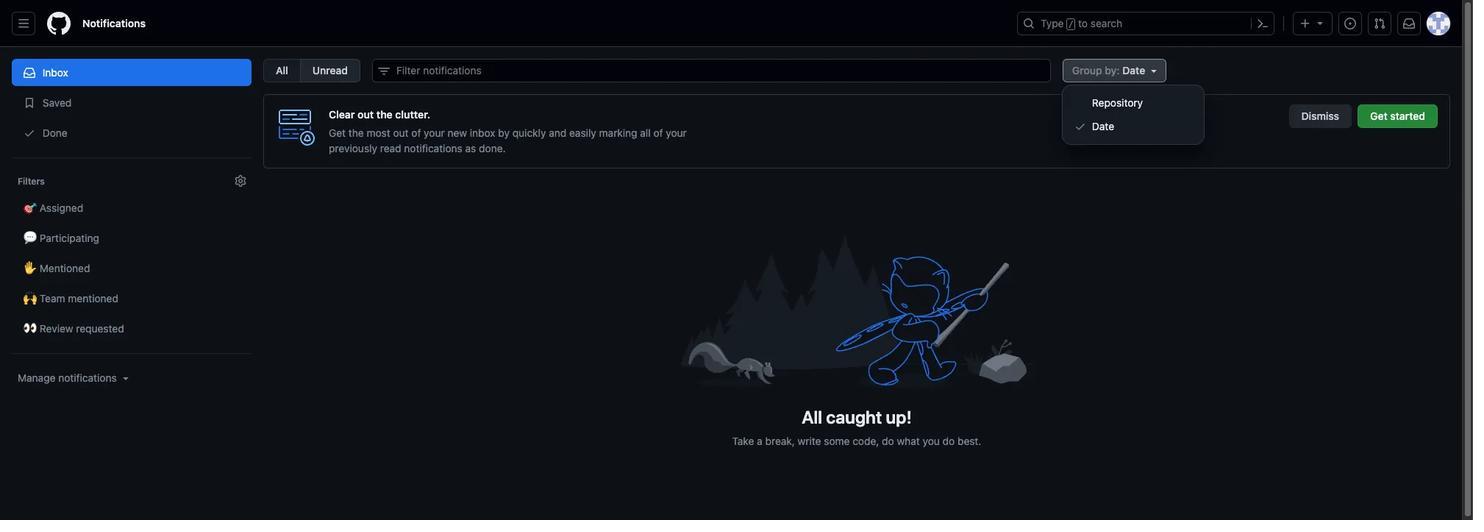 Task type: describe. For each thing, give the bounding box(es) containing it.
inbox link
[[12, 59, 252, 86]]

up!
[[886, 407, 912, 427]]

some
[[824, 435, 850, 447]]

take
[[733, 435, 754, 447]]

done.
[[479, 142, 506, 155]]

2 do from the left
[[943, 435, 955, 447]]

by
[[498, 127, 510, 139]]

homepage image
[[47, 12, 71, 35]]

notifications image
[[1404, 18, 1416, 29]]

✋ mentioned link
[[12, 255, 252, 282]]

caught
[[826, 407, 882, 427]]

inbox
[[43, 66, 68, 79]]

1 vertical spatial the
[[349, 127, 364, 139]]

date button
[[1069, 115, 1198, 138]]

customize filters image
[[235, 175, 246, 187]]

best.
[[958, 435, 982, 447]]

get inside button
[[1371, 110, 1388, 122]]

get started button
[[1358, 104, 1438, 128]]

group
[[1073, 64, 1103, 77]]

mentioned
[[68, 292, 118, 305]]

group by: date
[[1073, 64, 1146, 77]]

🙌
[[24, 292, 37, 305]]

saved link
[[12, 89, 252, 116]]

0 horizontal spatial out
[[358, 108, 374, 121]]

mentioned
[[40, 262, 90, 274]]

break,
[[766, 435, 795, 447]]

🎯 assigned link
[[12, 194, 252, 221]]

you
[[923, 435, 940, 447]]

a
[[757, 435, 763, 447]]

most
[[367, 127, 390, 139]]

1 do from the left
[[882, 435, 895, 447]]

unread
[[313, 64, 348, 77]]

all
[[640, 127, 651, 139]]

triangle down image inside manage notifications popup button
[[120, 372, 131, 384]]

review
[[40, 322, 73, 335]]

code alert image
[[276, 107, 317, 148]]

manage
[[18, 372, 56, 384]]

🙌 team mentioned
[[24, 292, 118, 305]]

marking
[[599, 127, 638, 139]]

💬 participating link
[[12, 224, 252, 252]]

all for all caught up! take a break, write some code, do what you do best.
[[802, 407, 823, 427]]

2 of from the left
[[654, 127, 663, 139]]

participating
[[40, 232, 99, 244]]

to
[[1079, 17, 1088, 29]]

clear
[[329, 108, 355, 121]]

issue opened image
[[1345, 18, 1357, 29]]

by:
[[1105, 64, 1120, 77]]

1 vertical spatial out
[[393, 127, 409, 139]]

menu containing repository
[[1063, 85, 1204, 144]]

code,
[[853, 435, 880, 447]]

0 vertical spatial the
[[377, 108, 393, 121]]

notifications element
[[12, 47, 252, 509]]

inbox zero image
[[681, 227, 1034, 394]]

write
[[798, 435, 822, 447]]

type
[[1041, 17, 1064, 29]]

and
[[549, 127, 567, 139]]

quickly
[[513, 127, 546, 139]]

dismiss
[[1302, 110, 1340, 122]]

✋ mentioned
[[24, 262, 90, 274]]

filter image
[[378, 65, 390, 77]]

✋
[[24, 262, 37, 274]]

previously
[[329, 142, 377, 155]]

2 your from the left
[[666, 127, 687, 139]]

Filter notifications text field
[[372, 59, 1051, 82]]



Task type: locate. For each thing, give the bounding box(es) containing it.
date left triangle down image
[[1123, 64, 1146, 77]]

0 vertical spatial get
[[1371, 110, 1388, 122]]

do right "you"
[[943, 435, 955, 447]]

notifications
[[82, 17, 146, 29]]

triangle down image right plus icon
[[1315, 17, 1327, 29]]

all button
[[263, 59, 300, 82]]

👀 review requested link
[[12, 315, 252, 342]]

0 horizontal spatial get
[[329, 127, 346, 139]]

team
[[40, 292, 65, 305]]

1 vertical spatial all
[[802, 407, 823, 427]]

1 horizontal spatial all
[[802, 407, 823, 427]]

manage notifications button
[[18, 371, 131, 386]]

🎯 assigned
[[24, 202, 83, 214]]

0 vertical spatial date
[[1123, 64, 1146, 77]]

1 horizontal spatial your
[[666, 127, 687, 139]]

0 horizontal spatial notifications
[[58, 372, 117, 384]]

done
[[40, 127, 68, 139]]

your
[[424, 127, 445, 139], [666, 127, 687, 139]]

notifications inside popup button
[[58, 372, 117, 384]]

your right all
[[666, 127, 687, 139]]

notifications down requested
[[58, 372, 117, 384]]

repository
[[1093, 96, 1144, 109]]

get
[[1371, 110, 1388, 122], [329, 127, 346, 139]]

get started
[[1371, 110, 1426, 122]]

git pull request image
[[1374, 18, 1386, 29]]

0 horizontal spatial all
[[276, 64, 288, 77]]

1 your from the left
[[424, 127, 445, 139]]

dismiss button
[[1289, 104, 1352, 128]]

requested
[[76, 322, 124, 335]]

triangle down image down 👀 review requested link
[[120, 372, 131, 384]]

all up write
[[802, 407, 823, 427]]

command palette image
[[1257, 18, 1269, 29]]

all caught up! take a break, write some code, do what you do best.
[[733, 407, 982, 447]]

assigned
[[40, 202, 83, 214]]

plus image
[[1300, 18, 1312, 29]]

get inside clear out the clutter. get the most out of your new inbox by quickly and easily marking all of your previously read notifications as done.
[[329, 127, 346, 139]]

triangle down image
[[1149, 65, 1161, 77]]

all inside button
[[276, 64, 288, 77]]

/
[[1069, 19, 1074, 29]]

filters
[[18, 176, 45, 187]]

done link
[[12, 119, 252, 146]]

1 horizontal spatial notifications
[[404, 142, 463, 155]]

0 vertical spatial triangle down image
[[1315, 17, 1327, 29]]

clear out the clutter. get the most out of your new inbox by quickly and easily marking all of your previously read notifications as done.
[[329, 108, 687, 155]]

get down clear
[[329, 127, 346, 139]]

manage notifications
[[18, 372, 117, 384]]

do
[[882, 435, 895, 447], [943, 435, 955, 447]]

date
[[1123, 64, 1146, 77], [1093, 120, 1115, 132]]

out up most
[[358, 108, 374, 121]]

read
[[380, 142, 401, 155]]

💬
[[24, 232, 37, 244]]

inbox image
[[24, 67, 35, 79]]

1 vertical spatial get
[[329, 127, 346, 139]]

notifications link
[[77, 12, 152, 35]]

bookmark image
[[24, 97, 35, 109]]

the
[[377, 108, 393, 121], [349, 127, 364, 139]]

🎯
[[24, 202, 37, 214]]

get left started
[[1371, 110, 1388, 122]]

notifications down new
[[404, 142, 463, 155]]

0 horizontal spatial date
[[1093, 120, 1115, 132]]

0 horizontal spatial do
[[882, 435, 895, 447]]

0 vertical spatial out
[[358, 108, 374, 121]]

1 horizontal spatial out
[[393, 127, 409, 139]]

0 vertical spatial all
[[276, 64, 288, 77]]

1 horizontal spatial date
[[1123, 64, 1146, 77]]

do left what
[[882, 435, 895, 447]]

easily
[[570, 127, 597, 139]]

the up previously
[[349, 127, 364, 139]]

all for all
[[276, 64, 288, 77]]

None search field
[[372, 59, 1051, 82]]

the up most
[[377, 108, 393, 121]]

as
[[465, 142, 476, 155]]

check image
[[24, 127, 35, 139]]

started
[[1391, 110, 1426, 122]]

0 vertical spatial notifications
[[404, 142, 463, 155]]

all
[[276, 64, 288, 77], [802, 407, 823, 427]]

triangle down image
[[1315, 17, 1327, 29], [120, 372, 131, 384]]

what
[[897, 435, 920, 447]]

1 vertical spatial date
[[1093, 120, 1115, 132]]

of down clutter.
[[412, 127, 421, 139]]

notifications inside clear out the clutter. get the most out of your new inbox by quickly and easily marking all of your previously read notifications as done.
[[404, 142, 463, 155]]

new
[[448, 127, 467, 139]]

out
[[358, 108, 374, 121], [393, 127, 409, 139]]

date down repository
[[1093, 120, 1115, 132]]

all inside all caught up! take a break, write some code, do what you do best.
[[802, 407, 823, 427]]

menu
[[1063, 85, 1204, 144]]

1 of from the left
[[412, 127, 421, 139]]

of
[[412, 127, 421, 139], [654, 127, 663, 139]]

👀 review requested
[[24, 322, 124, 335]]

date inside button
[[1093, 120, 1115, 132]]

search
[[1091, 17, 1123, 29]]

1 horizontal spatial do
[[943, 435, 955, 447]]

💬 participating
[[24, 232, 99, 244]]

inbox
[[470, 127, 496, 139]]

0 horizontal spatial the
[[349, 127, 364, 139]]

saved
[[40, 96, 72, 109]]

of right all
[[654, 127, 663, 139]]

1 horizontal spatial triangle down image
[[1315, 17, 1327, 29]]

1 vertical spatial triangle down image
[[120, 372, 131, 384]]

1 horizontal spatial the
[[377, 108, 393, 121]]

repository button
[[1069, 91, 1198, 115]]

notifications
[[404, 142, 463, 155], [58, 372, 117, 384]]

🙌 team mentioned link
[[12, 285, 252, 312]]

1 horizontal spatial of
[[654, 127, 663, 139]]

0 horizontal spatial triangle down image
[[120, 372, 131, 384]]

type / to search
[[1041, 17, 1123, 29]]

0 horizontal spatial your
[[424, 127, 445, 139]]

out up read
[[393, 127, 409, 139]]

1 horizontal spatial get
[[1371, 110, 1388, 122]]

0 horizontal spatial of
[[412, 127, 421, 139]]

clutter.
[[395, 108, 431, 121]]

👀
[[24, 322, 37, 335]]

unread button
[[300, 59, 361, 82]]

your left new
[[424, 127, 445, 139]]

1 vertical spatial notifications
[[58, 372, 117, 384]]

all left the unread
[[276, 64, 288, 77]]



Task type: vqa. For each thing, say whether or not it's contained in the screenshot.
GET STARTED
yes



